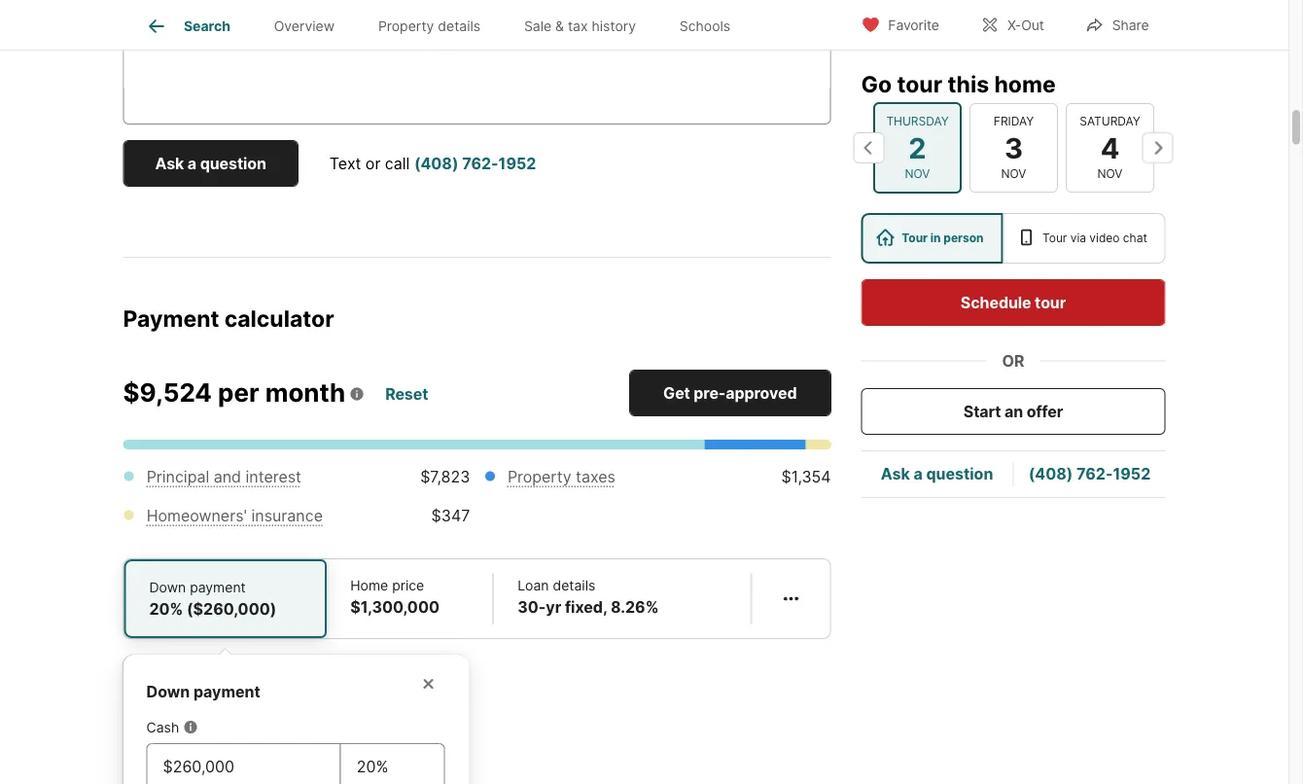 Task type: vqa. For each thing, say whether or not it's contained in the screenshot.
CITY, ADDRESS, SCHOOL, BUILDING, ZIP search field
no



Task type: locate. For each thing, give the bounding box(es) containing it.
details
[[438, 18, 481, 34], [553, 577, 596, 594]]

1 vertical spatial property
[[508, 467, 572, 486]]

principal and interest
[[147, 467, 302, 486]]

762-
[[462, 153, 499, 172], [1077, 465, 1113, 483]]

1 tour from the left
[[902, 231, 928, 245]]

get pre-approved
[[664, 383, 797, 402]]

start
[[964, 402, 1002, 421]]

1 horizontal spatial details
[[553, 577, 596, 594]]

payment for down payment 20% ($260,000)
[[190, 579, 246, 595]]

property
[[378, 18, 434, 34], [508, 467, 572, 486]]

details inside loan details 30-yr fixed, 8.26%
[[553, 577, 596, 594]]

homeowners'
[[147, 506, 247, 525]]

0 vertical spatial a
[[188, 153, 197, 172]]

1 nov from the left
[[905, 167, 930, 181]]

3 nov from the left
[[1098, 167, 1123, 181]]

schools
[[680, 18, 731, 34]]

0 horizontal spatial ask
[[155, 153, 184, 172]]

0 horizontal spatial property
[[378, 18, 434, 34]]

go tour this home
[[862, 70, 1056, 97]]

None text field
[[163, 755, 325, 778], [357, 755, 429, 778], [163, 755, 325, 778], [357, 755, 429, 778]]

principal
[[147, 467, 209, 486]]

1 horizontal spatial (408) 762-1952 link
[[1029, 465, 1151, 483]]

tour right schedule
[[1035, 293, 1067, 312]]

1 vertical spatial 1952
[[1113, 465, 1151, 483]]

details inside tab
[[438, 18, 481, 34]]

1 horizontal spatial a
[[914, 465, 923, 483]]

0 horizontal spatial (408)
[[414, 153, 459, 172]]

ask a question
[[155, 153, 266, 172], [881, 465, 994, 483]]

favorite
[[889, 17, 940, 34]]

0 vertical spatial tour
[[898, 70, 943, 97]]

call
[[385, 153, 410, 172]]

tour inside schedule tour button
[[1035, 293, 1067, 312]]

1 vertical spatial ask a question
[[881, 465, 994, 483]]

property for property taxes
[[508, 467, 572, 486]]

per
[[218, 378, 259, 408]]

0 horizontal spatial a
[[188, 153, 197, 172]]

payment
[[190, 579, 246, 595], [194, 682, 261, 701]]

payment for down payment
[[194, 682, 261, 701]]

search
[[184, 18, 230, 34]]

fixed,
[[565, 597, 607, 616]]

cash
[[146, 719, 179, 736]]

details left sale
[[438, 18, 481, 34]]

details for property details
[[438, 18, 481, 34]]

friday 3 nov
[[994, 114, 1034, 181]]

0 vertical spatial question
[[200, 153, 266, 172]]

0 horizontal spatial details
[[438, 18, 481, 34]]

(408) 762-1952 link right call
[[414, 153, 536, 172]]

0 vertical spatial ask
[[155, 153, 184, 172]]

thursday 2 nov
[[886, 114, 949, 181]]

1952
[[499, 153, 536, 172], [1113, 465, 1151, 483]]

$1,300,000
[[350, 597, 440, 616]]

nov
[[905, 167, 930, 181], [1001, 167, 1026, 181], [1098, 167, 1123, 181]]

0 vertical spatial down
[[149, 579, 186, 595]]

1 vertical spatial 762-
[[1077, 465, 1113, 483]]

a inside ask a question button
[[188, 153, 197, 172]]

down payment
[[146, 682, 261, 701]]

1 vertical spatial a
[[914, 465, 923, 483]]

1 horizontal spatial 762-
[[1077, 465, 1113, 483]]

payment down ($260,000)
[[194, 682, 261, 701]]

details up fixed,
[[553, 577, 596, 594]]

payment inside tooltip
[[194, 682, 261, 701]]

tour left in
[[902, 231, 928, 245]]

start an offer
[[964, 402, 1064, 421]]

1 vertical spatial tour
[[1035, 293, 1067, 312]]

tour for tour via video chat
[[1043, 231, 1068, 245]]

1 vertical spatial ask
[[881, 465, 910, 483]]

nov for 2
[[905, 167, 930, 181]]

video
[[1090, 231, 1120, 245]]

property details
[[378, 18, 481, 34]]

Write a message... text field
[[140, 11, 815, 81]]

property taxes
[[508, 467, 616, 486]]

down for down payment 20% ($260,000)
[[149, 579, 186, 595]]

($260,000)
[[187, 599, 277, 618]]

$7,823
[[420, 467, 470, 486]]

None button
[[873, 102, 962, 194], [970, 103, 1058, 193], [1066, 103, 1154, 193], [873, 102, 962, 194], [970, 103, 1058, 193], [1066, 103, 1154, 193]]

nov down 2
[[905, 167, 930, 181]]

history
[[592, 18, 636, 34]]

question
[[200, 153, 266, 172], [927, 465, 994, 483]]

ask
[[155, 153, 184, 172], [881, 465, 910, 483]]

payment up ($260,000)
[[190, 579, 246, 595]]

0 horizontal spatial ask a question
[[155, 153, 266, 172]]

1 horizontal spatial tour
[[1043, 231, 1068, 245]]

1 vertical spatial details
[[553, 577, 596, 594]]

0 horizontal spatial tour
[[902, 231, 928, 245]]

overview tab
[[252, 3, 357, 50]]

0 horizontal spatial 1952
[[499, 153, 536, 172]]

8.26%
[[611, 597, 659, 616]]

1 vertical spatial question
[[927, 465, 994, 483]]

0 horizontal spatial 762-
[[462, 153, 499, 172]]

reset
[[385, 384, 428, 403]]

nov inside friday 3 nov
[[1001, 167, 1026, 181]]

text
[[330, 153, 361, 172]]

0 vertical spatial 762-
[[462, 153, 499, 172]]

(408) down offer
[[1029, 465, 1073, 483]]

nov for 4
[[1098, 167, 1123, 181]]

1 vertical spatial down
[[146, 682, 190, 701]]

tour left 'via'
[[1043, 231, 1068, 245]]

list box containing tour in person
[[862, 213, 1166, 264]]

tour up thursday
[[898, 70, 943, 97]]

1 vertical spatial (408)
[[1029, 465, 1073, 483]]

nov inside 'saturday 4 nov'
[[1098, 167, 1123, 181]]

0 horizontal spatial (408) 762-1952 link
[[414, 153, 536, 172]]

schedule tour button
[[862, 279, 1166, 326]]

property inside tab
[[378, 18, 434, 34]]

nov inside thursday 2 nov
[[905, 167, 930, 181]]

0 vertical spatial 1952
[[499, 153, 536, 172]]

(408) right call
[[414, 153, 459, 172]]

0 horizontal spatial nov
[[905, 167, 930, 181]]

$347
[[432, 506, 470, 525]]

down inside tooltip
[[146, 682, 190, 701]]

1 vertical spatial payment
[[194, 682, 261, 701]]

tab list
[[123, 0, 768, 50]]

pre-
[[694, 383, 726, 402]]

0 vertical spatial property
[[378, 18, 434, 34]]

tour
[[898, 70, 943, 97], [1035, 293, 1067, 312]]

month
[[265, 378, 346, 408]]

0 vertical spatial details
[[438, 18, 481, 34]]

(408) 762-1952
[[1029, 465, 1151, 483]]

1 horizontal spatial tour
[[1035, 293, 1067, 312]]

payment inside down payment 20% ($260,000)
[[190, 579, 246, 595]]

down
[[149, 579, 186, 595], [146, 682, 190, 701]]

$9,524 per month
[[123, 378, 346, 408]]

1 horizontal spatial question
[[927, 465, 994, 483]]

nov down "4"
[[1098, 167, 1123, 181]]

get pre-approved button
[[629, 370, 832, 416]]

down for down payment
[[146, 682, 190, 701]]

saturday 4 nov
[[1080, 114, 1141, 181]]

chat
[[1124, 231, 1148, 245]]

0 horizontal spatial tour
[[898, 70, 943, 97]]

list box
[[862, 213, 1166, 264]]

down up 20%
[[149, 579, 186, 595]]

1 horizontal spatial property
[[508, 467, 572, 486]]

down payment 20% ($260,000)
[[149, 579, 277, 618]]

a
[[188, 153, 197, 172], [914, 465, 923, 483]]

4
[[1101, 131, 1120, 165]]

2 tour from the left
[[1043, 231, 1068, 245]]

go
[[862, 70, 892, 97]]

down inside down payment 20% ($260,000)
[[149, 579, 186, 595]]

2 nov from the left
[[1001, 167, 1026, 181]]

(408) 762-1952 link down offer
[[1029, 465, 1151, 483]]

0 horizontal spatial question
[[200, 153, 266, 172]]

tour in person
[[902, 231, 984, 245]]

ask a question inside ask a question button
[[155, 153, 266, 172]]

$1,354
[[782, 467, 832, 486]]

2 horizontal spatial nov
[[1098, 167, 1123, 181]]

1 horizontal spatial nov
[[1001, 167, 1026, 181]]

text or call (408) 762-1952
[[330, 153, 536, 172]]

0 vertical spatial payment
[[190, 579, 246, 595]]

tour
[[902, 231, 928, 245], [1043, 231, 1068, 245]]

nov down 3
[[1001, 167, 1026, 181]]

(408) 762-1952 link
[[414, 153, 536, 172], [1029, 465, 1151, 483]]

0 vertical spatial ask a question
[[155, 153, 266, 172]]

(408)
[[414, 153, 459, 172], [1029, 465, 1073, 483]]

question inside button
[[200, 153, 266, 172]]

down up cash
[[146, 682, 190, 701]]

tour for go
[[898, 70, 943, 97]]

&
[[556, 18, 564, 34]]



Task type: describe. For each thing, give the bounding box(es) containing it.
or
[[366, 153, 381, 172]]

tab list containing search
[[123, 0, 768, 50]]

property details tab
[[357, 3, 503, 50]]

principal and interest link
[[147, 467, 302, 486]]

calculator
[[224, 304, 334, 332]]

tour via video chat option
[[1003, 213, 1166, 264]]

1 horizontal spatial ask a question
[[881, 465, 994, 483]]

approved
[[726, 383, 797, 402]]

1 vertical spatial (408) 762-1952 link
[[1029, 465, 1151, 483]]

reset button
[[384, 377, 429, 412]]

via
[[1071, 231, 1087, 245]]

interest
[[246, 467, 302, 486]]

previous image
[[854, 132, 885, 163]]

0 vertical spatial (408) 762-1952 link
[[414, 153, 536, 172]]

20%
[[149, 599, 183, 618]]

homeowners' insurance
[[147, 506, 323, 525]]

home
[[995, 70, 1056, 97]]

30-
[[518, 597, 546, 616]]

next image
[[1143, 132, 1174, 163]]

home price $1,300,000
[[350, 577, 440, 616]]

homeowners' insurance link
[[147, 506, 323, 525]]

details for loan details 30-yr fixed, 8.26%
[[553, 577, 596, 594]]

favorite button
[[845, 4, 956, 44]]

friday
[[994, 114, 1034, 128]]

tour in person option
[[862, 213, 1003, 264]]

$9,524
[[123, 378, 212, 408]]

person
[[944, 231, 984, 245]]

tax
[[568, 18, 588, 34]]

tour for schedule
[[1035, 293, 1067, 312]]

tour via video chat
[[1043, 231, 1148, 245]]

nov for 3
[[1001, 167, 1026, 181]]

sale & tax history tab
[[503, 3, 658, 50]]

property taxes link
[[508, 467, 616, 486]]

ask a question button
[[123, 140, 299, 187]]

sale & tax history
[[524, 18, 636, 34]]

1 horizontal spatial (408)
[[1029, 465, 1073, 483]]

x-out
[[1008, 17, 1045, 34]]

yr
[[546, 597, 562, 616]]

payment calculator
[[123, 304, 334, 332]]

start an offer button
[[862, 388, 1166, 435]]

schedule tour
[[961, 293, 1067, 312]]

property for property details
[[378, 18, 434, 34]]

loan
[[518, 577, 549, 594]]

x-out button
[[964, 4, 1061, 44]]

search link
[[145, 15, 230, 38]]

out
[[1022, 17, 1045, 34]]

share
[[1113, 17, 1150, 34]]

down payment tooltip
[[123, 639, 831, 784]]

offer
[[1027, 402, 1064, 421]]

home
[[350, 577, 388, 594]]

payment
[[123, 304, 219, 332]]

3
[[1005, 131, 1023, 165]]

ask inside button
[[155, 153, 184, 172]]

thursday
[[886, 114, 949, 128]]

schools tab
[[658, 3, 753, 50]]

or
[[1003, 351, 1025, 370]]

and
[[214, 467, 241, 486]]

taxes
[[576, 467, 616, 486]]

in
[[931, 231, 941, 245]]

loan details 30-yr fixed, 8.26%
[[518, 577, 659, 616]]

2
[[909, 131, 926, 165]]

overview
[[274, 18, 335, 34]]

price
[[392, 577, 424, 594]]

schedule
[[961, 293, 1032, 312]]

an
[[1005, 402, 1024, 421]]

share button
[[1069, 4, 1166, 44]]

sale
[[524, 18, 552, 34]]

1 horizontal spatial 1952
[[1113, 465, 1151, 483]]

0 vertical spatial (408)
[[414, 153, 459, 172]]

this
[[948, 70, 990, 97]]

ask a question link
[[881, 465, 994, 483]]

get
[[664, 383, 691, 402]]

insurance
[[252, 506, 323, 525]]

tour for tour in person
[[902, 231, 928, 245]]

1 horizontal spatial ask
[[881, 465, 910, 483]]

x-
[[1008, 17, 1022, 34]]

saturday
[[1080, 114, 1141, 128]]



